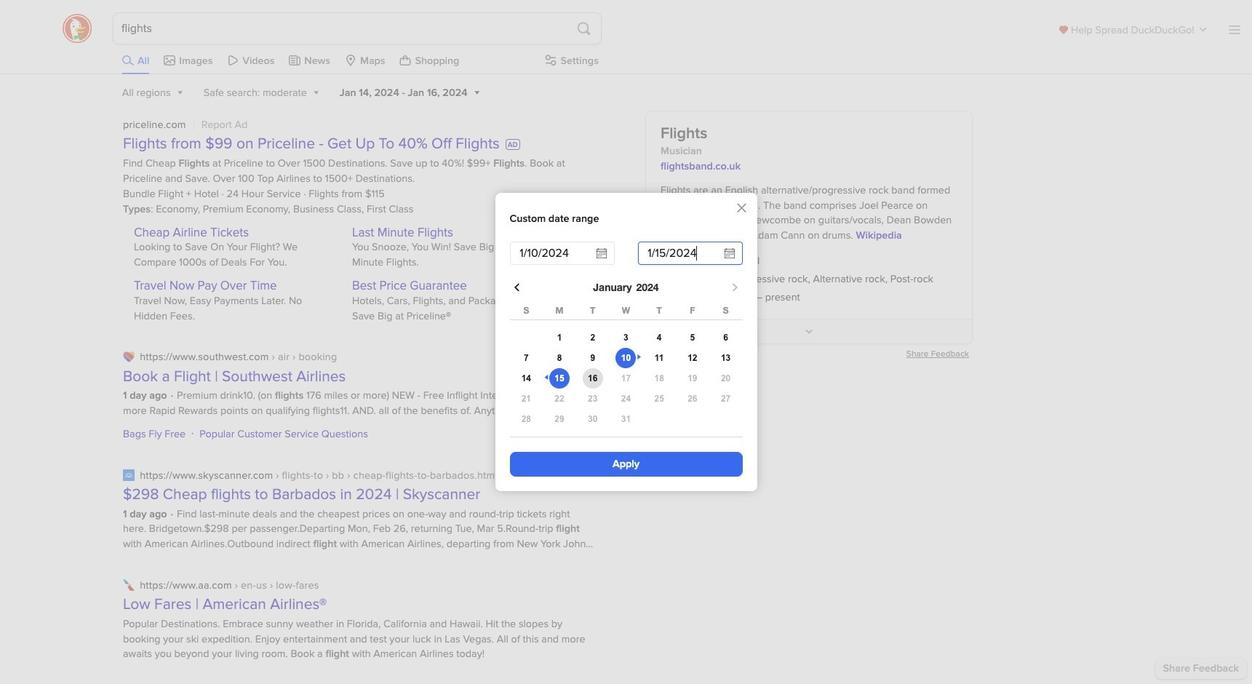 Task type: locate. For each thing, give the bounding box(es) containing it.
None field
[[510, 242, 615, 265], [638, 242, 743, 265], [510, 242, 615, 265], [638, 242, 743, 265]]

grid
[[510, 301, 743, 436]]

search domain southwest.com image
[[123, 352, 135, 363]]

heading
[[510, 277, 743, 301]]



Task type: vqa. For each thing, say whether or not it's contained in the screenshot.
heading
yes



Task type: describe. For each thing, give the bounding box(es) containing it.
help spread duckduckgo! image
[[1060, 25, 1069, 34]]

search domain skyscanner.com image
[[123, 470, 135, 481]]

search domain aa.com image
[[123, 580, 135, 591]]



